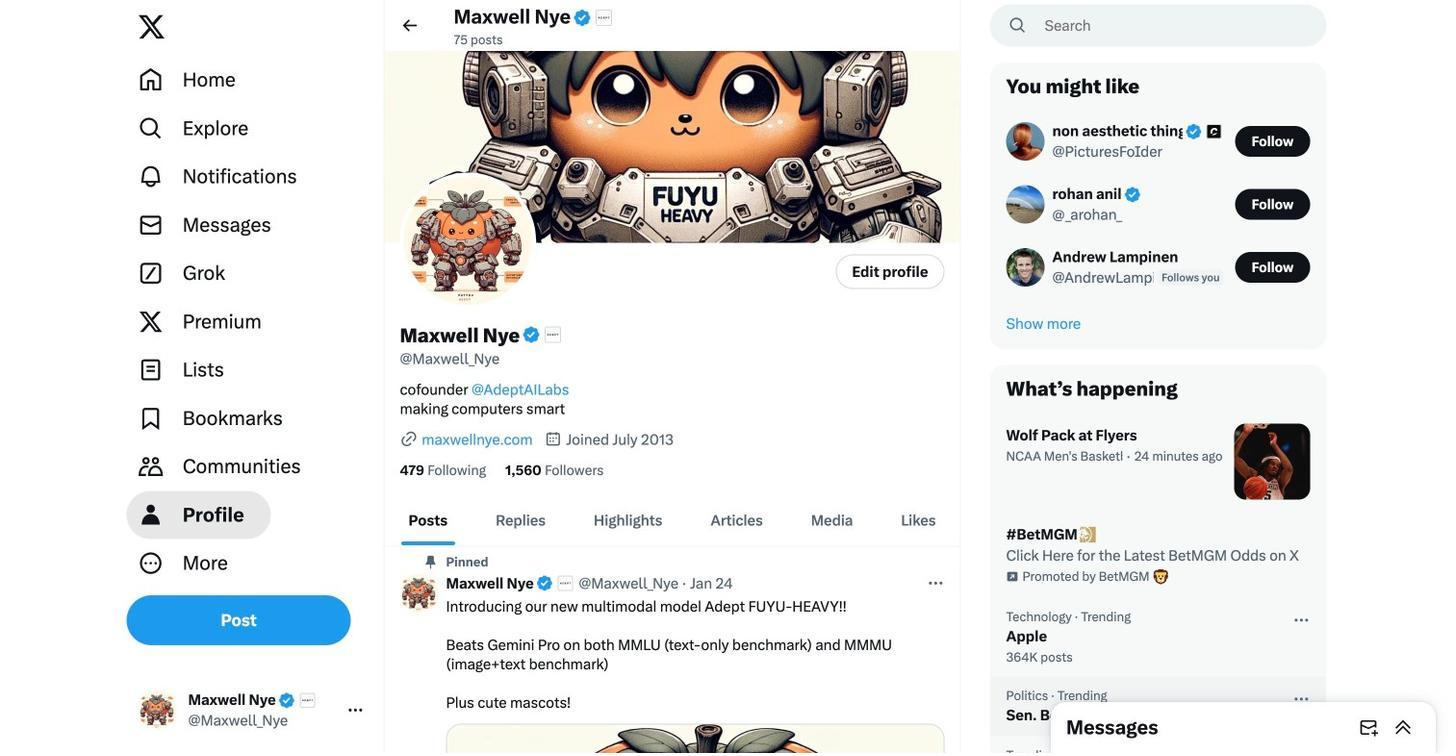 Task type: describe. For each thing, give the bounding box(es) containing it.
Search search field
[[990, 4, 1327, 47]]

who to follow section
[[991, 64, 1326, 349]]

verified account image inside "home timeline" element
[[522, 326, 541, 345]]

2 horizontal spatial verified account image
[[573, 8, 592, 27]]

1 vertical spatial verified account image
[[1124, 186, 1142, 204]]

2 vertical spatial verified account image
[[278, 692, 296, 710]]

Search query text field
[[1033, 5, 1326, 46]]



Task type: vqa. For each thing, say whether or not it's contained in the screenshot.
for for results
no



Task type: locate. For each thing, give the bounding box(es) containing it.
tab list
[[385, 495, 960, 546]]

home timeline element
[[385, 0, 960, 754]]

2 horizontal spatial verified account image
[[1185, 123, 1203, 141]]

0 horizontal spatial verified account image
[[522, 326, 541, 345]]

verified account image
[[1185, 123, 1203, 141], [1124, 186, 1142, 204], [522, 326, 541, 345]]

0 horizontal spatial verified account image
[[278, 692, 296, 710]]

1 horizontal spatial verified account image
[[1124, 186, 1142, 204]]

🦁 image
[[1154, 570, 1169, 585]]

2 vertical spatial verified account image
[[522, 326, 541, 345]]

1 horizontal spatial verified account image
[[536, 575, 554, 593]]

0 vertical spatial verified account image
[[573, 8, 592, 27]]

1 vertical spatial verified account image
[[536, 575, 554, 593]]

0 vertical spatial verified account image
[[1185, 123, 1203, 141]]

verified account image
[[573, 8, 592, 27], [536, 575, 554, 593], [278, 692, 296, 710]]

primary navigation
[[127, 56, 376, 588]]



